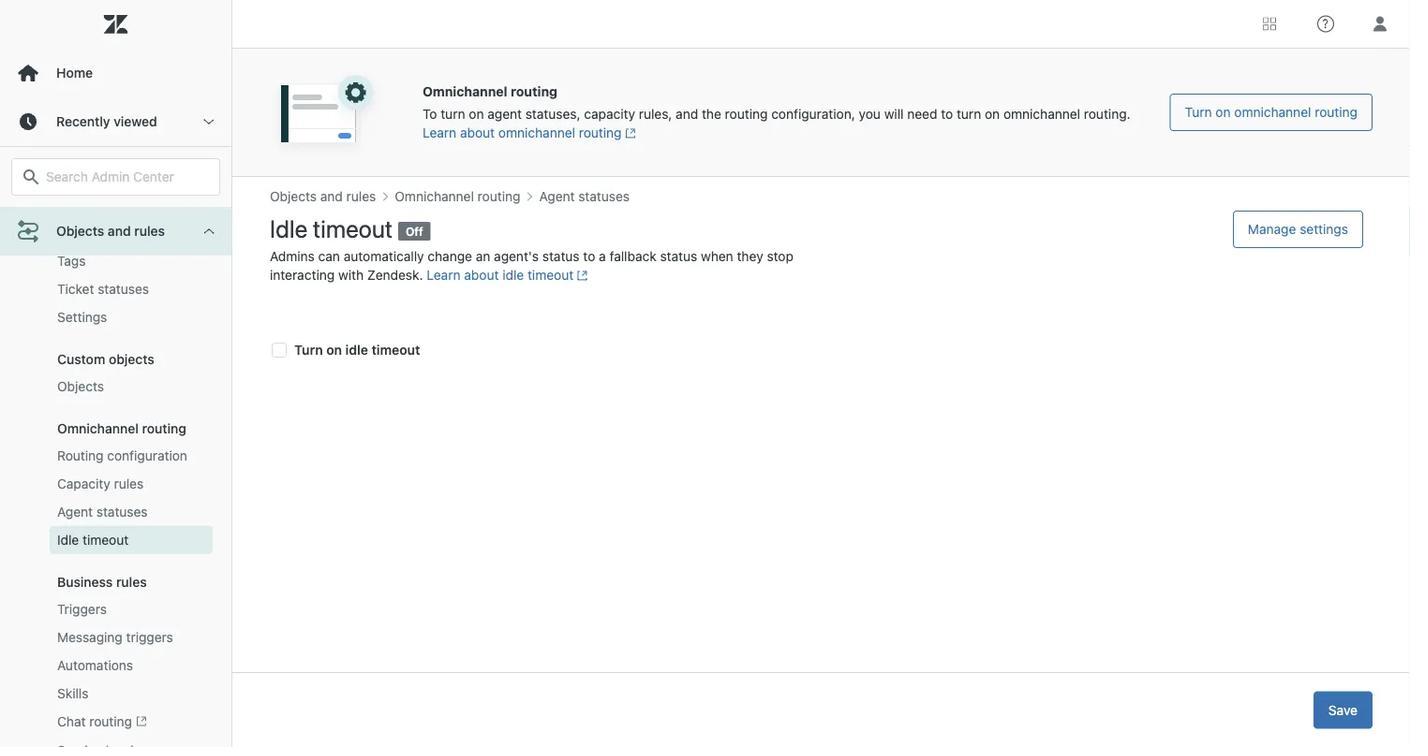 Task type: locate. For each thing, give the bounding box(es) containing it.
agent statuses
[[57, 504, 148, 520]]

skills element
[[57, 685, 89, 704]]

ticket
[[57, 281, 94, 297]]

1 vertical spatial statuses
[[96, 504, 148, 520]]

help image
[[1318, 15, 1334, 32]]

messaging triggers
[[57, 630, 173, 646]]

messaging
[[57, 630, 123, 646]]

tags
[[57, 253, 86, 269]]

objects
[[56, 224, 104, 239], [57, 379, 104, 394]]

forms link
[[50, 191, 213, 219]]

chat routing link
[[50, 708, 213, 738]]

skills link
[[50, 680, 213, 708]]

routing up configuration
[[142, 421, 186, 437]]

rules right 'and'
[[134, 224, 165, 239]]

statuses
[[98, 281, 149, 297], [96, 504, 148, 520]]

0 vertical spatial routing
[[142, 421, 186, 437]]

routing for omnichannel routing
[[142, 421, 186, 437]]

viewed
[[114, 114, 157, 129]]

objects link
[[50, 373, 213, 401]]

rules down routing configuration link
[[114, 476, 144, 492]]

objects inside dropdown button
[[56, 224, 104, 239]]

forms
[[57, 197, 95, 213]]

objects down "forms" element
[[56, 224, 104, 239]]

zendesk products image
[[1263, 17, 1276, 30]]

tree item containing forms
[[0, 94, 231, 748]]

0 horizontal spatial routing
[[89, 714, 132, 730]]

routing
[[142, 421, 186, 437], [89, 714, 132, 730]]

0 vertical spatial objects
[[56, 224, 104, 239]]

chat
[[57, 714, 86, 730]]

recently viewed
[[56, 114, 157, 129]]

routing up service level agreements element
[[89, 714, 132, 730]]

chat routing
[[57, 714, 132, 730]]

statuses down "tags" link
[[98, 281, 149, 297]]

statuses inside agent statuses element
[[96, 504, 148, 520]]

rules up triggers link
[[116, 575, 147, 590]]

capacity rules
[[57, 476, 144, 492]]

0 vertical spatial rules
[[134, 224, 165, 239]]

forms element
[[57, 196, 95, 214]]

1 horizontal spatial routing
[[142, 421, 186, 437]]

1 vertical spatial objects
[[57, 379, 104, 394]]

statuses inside ticket statuses 'element'
[[98, 281, 149, 297]]

routing for chat routing
[[89, 714, 132, 730]]

business rules element
[[57, 575, 147, 590]]

0 vertical spatial statuses
[[98, 281, 149, 297]]

omnichannel
[[57, 421, 139, 437]]

statuses for ticket statuses
[[98, 281, 149, 297]]

timeout
[[83, 533, 129, 548]]

rules
[[134, 224, 165, 239], [114, 476, 144, 492], [116, 575, 147, 590]]

idle timeout link
[[50, 526, 213, 555]]

routing configuration element
[[57, 447, 187, 466]]

fields element
[[57, 224, 93, 243]]

fields link
[[50, 219, 213, 247]]

agent statuses element
[[57, 503, 148, 522]]

primary element
[[0, 0, 232, 748]]

custom objects element
[[57, 352, 154, 367]]

objects and rules button
[[0, 207, 231, 256]]

rules inside 'element'
[[114, 476, 144, 492]]

automations link
[[50, 652, 213, 680]]

custom
[[57, 352, 105, 367]]

1 vertical spatial rules
[[114, 476, 144, 492]]

statuses down capacity rules link
[[96, 504, 148, 520]]

objects for objects
[[57, 379, 104, 394]]

and
[[108, 224, 131, 239]]

idle
[[57, 533, 79, 548]]

2 vertical spatial rules
[[116, 575, 147, 590]]

1 vertical spatial routing
[[89, 714, 132, 730]]

custom objects
[[57, 352, 154, 367]]

agent statuses link
[[50, 498, 213, 526]]

objects down the custom at the top left of page
[[57, 379, 104, 394]]

None search field
[[2, 158, 230, 196]]

routing inside chat routing element
[[89, 714, 132, 730]]

idle timeout
[[57, 533, 129, 548]]

tags link
[[50, 247, 213, 275]]

ticket statuses element
[[57, 280, 149, 299]]

automations element
[[57, 657, 133, 676]]

capacity rules link
[[50, 470, 213, 498]]

tree item
[[0, 94, 231, 748]]

settings element
[[57, 308, 107, 327]]

rules inside dropdown button
[[134, 224, 165, 239]]

Search Admin Center field
[[46, 169, 208, 186]]

objects
[[109, 352, 154, 367]]

objects inside group
[[57, 379, 104, 394]]

objects for objects and rules
[[56, 224, 104, 239]]

chat routing element
[[57, 713, 147, 733]]



Task type: vqa. For each thing, say whether or not it's contained in the screenshot.
objects
yes



Task type: describe. For each thing, give the bounding box(es) containing it.
recently
[[56, 114, 110, 129]]

omnichannel routing element
[[57, 421, 186, 437]]

ticket statuses link
[[50, 275, 213, 303]]

save
[[1329, 703, 1358, 718]]

objects element
[[57, 377, 104, 396]]

agent
[[57, 504, 93, 520]]

tree item inside primary element
[[0, 94, 231, 748]]

routing configuration
[[57, 448, 187, 464]]

messaging triggers link
[[50, 624, 213, 652]]

routing configuration link
[[50, 442, 213, 470]]

configuration
[[107, 448, 187, 464]]

capacity
[[57, 476, 110, 492]]

user menu image
[[1368, 12, 1393, 36]]

routing
[[57, 448, 104, 464]]

statuses for agent statuses
[[96, 504, 148, 520]]

home button
[[0, 49, 231, 97]]

business rules
[[57, 575, 147, 590]]

automations
[[57, 658, 133, 674]]

tags element
[[57, 252, 86, 271]]

capacity rules element
[[57, 475, 144, 494]]

objects and rules group
[[0, 142, 231, 748]]

triggers element
[[57, 601, 107, 619]]

messaging triggers element
[[57, 629, 173, 647]]

settings link
[[50, 303, 213, 332]]

business
[[57, 575, 113, 590]]

skills
[[57, 686, 89, 702]]

rules for business rules
[[116, 575, 147, 590]]

none search field inside primary element
[[2, 158, 230, 196]]

ticket statuses
[[57, 281, 149, 297]]

idle timeout element
[[57, 531, 129, 550]]

recently viewed button
[[0, 97, 231, 146]]

fields
[[57, 225, 93, 241]]

save button
[[1314, 692, 1373, 730]]

objects and rules
[[56, 224, 165, 239]]

home
[[56, 65, 93, 81]]

triggers
[[57, 602, 107, 617]]

triggers link
[[50, 596, 213, 624]]

triggers
[[126, 630, 173, 646]]

rules for capacity rules
[[114, 476, 144, 492]]

settings
[[57, 310, 107, 325]]

omnichannel routing
[[57, 421, 186, 437]]

service level agreements element
[[57, 742, 205, 748]]



